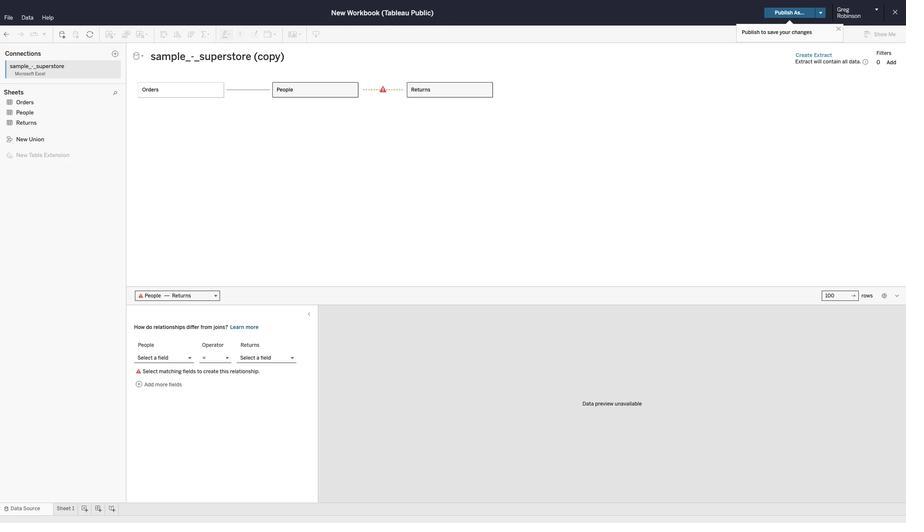 Task type: vqa. For each thing, say whether or not it's contained in the screenshot.
second Ben Norland icon from the right's Workbook thumbnail
no



Task type: locate. For each thing, give the bounding box(es) containing it.
show me button
[[861, 28, 904, 41]]

highlight image
[[221, 30, 231, 39]]

1
[[195, 76, 200, 88], [72, 506, 74, 512]]

_superstore down sample_-_superstore at the left top
[[32, 67, 61, 73]]

operator
[[202, 342, 224, 348]]

publish left as...
[[775, 10, 793, 16]]

1 horizontal spatial 1
[[195, 76, 200, 88]]

1 vertical spatial extract
[[796, 59, 813, 65]]

publish
[[775, 10, 793, 16], [742, 29, 760, 35]]

people
[[277, 87, 293, 93], [16, 109, 34, 116], [138, 342, 154, 348]]

1 vertical spatial people
[[16, 109, 34, 116]]

0 vertical spatial customer
[[26, 145, 49, 151]]

1 vertical spatial 1
[[72, 506, 74, 512]]

extract down create
[[796, 59, 813, 65]]

0 horizontal spatial 1
[[72, 506, 74, 512]]

create extract link
[[796, 52, 833, 59]]

publish as...
[[775, 10, 805, 16]]

connections
[[5, 50, 41, 57]]

_superstore for microsoft
[[33, 63, 64, 69]]

_superstore
[[32, 58, 61, 64], [33, 63, 64, 69], [32, 67, 61, 73]]

_superstore for (copy)
[[32, 67, 61, 73]]

greg robinson
[[837, 6, 861, 19]]

sheet 1 right source
[[57, 506, 74, 512]]

order
[[26, 163, 39, 169]]

filters
[[877, 50, 892, 56], [98, 68, 113, 74]]

new for new union
[[16, 136, 28, 143]]

publish for publish as...
[[775, 10, 793, 16]]

customer up table
[[26, 145, 49, 151]]

orders
[[142, 87, 159, 93], [16, 99, 34, 106], [22, 109, 38, 115]]

name
[[51, 154, 65, 160]]

sheet
[[169, 76, 193, 88], [57, 506, 71, 512]]

new left table
[[16, 152, 28, 158]]

1 horizontal spatial replay animation image
[[42, 31, 47, 36]]

0 vertical spatial publish
[[775, 10, 793, 16]]

sample_-_superstore
[[11, 58, 61, 64]]

data source
[[11, 506, 40, 512]]

1 down the columns
[[195, 76, 200, 88]]

to right fields at the left bottom of page
[[197, 369, 202, 375]]

1 horizontal spatial people
[[138, 342, 154, 348]]

joins?
[[214, 324, 228, 330]]

extract up 'will'
[[814, 52, 832, 58]]

to left save
[[761, 29, 766, 35]]

1 horizontal spatial filters
[[877, 50, 892, 56]]

1 vertical spatial filters
[[98, 68, 113, 74]]

robinson
[[837, 13, 861, 19]]

publish inside "button"
[[775, 10, 793, 16]]

0 vertical spatial extract
[[814, 52, 832, 58]]

source
[[23, 506, 40, 512]]

1 horizontal spatial sheet
[[169, 76, 193, 88]]

filters up 0
[[877, 50, 892, 56]]

unavailable
[[615, 401, 642, 407]]

sort descending image
[[187, 30, 195, 39]]

1 customer from the top
[[26, 145, 49, 151]]

close image
[[835, 25, 843, 33]]

greg
[[837, 6, 849, 13]]

add button
[[883, 58, 900, 67]]

0 horizontal spatial sheet 1
[[57, 506, 74, 512]]

returns
[[411, 87, 430, 93], [16, 120, 37, 126], [241, 342, 260, 348]]

0 vertical spatial sheet 1
[[169, 76, 200, 88]]

differ
[[186, 324, 199, 330]]

new worksheet image
[[105, 30, 117, 39]]

new down 'city'
[[16, 136, 28, 143]]

sample_-_superstore microsoft excel
[[10, 63, 64, 77]]

customer name
[[26, 154, 65, 160]]

1 horizontal spatial returns
[[241, 342, 260, 348]]

select
[[143, 369, 158, 375]]

preview
[[595, 401, 614, 407]]

data left source
[[11, 506, 22, 512]]

me
[[889, 32, 896, 37]]

new data source image
[[58, 30, 67, 39]]

totals image
[[200, 30, 211, 39]]

date
[[41, 163, 52, 169]]

0 vertical spatial new
[[331, 9, 346, 17]]

customer up order date at the left top of the page
[[26, 154, 49, 160]]

category
[[26, 118, 48, 124]]

publish left save
[[742, 29, 760, 35]]

create
[[796, 52, 813, 58]]

Search text field
[[3, 84, 58, 94]]

new workbook (tableau public)
[[331, 9, 434, 17]]

1 horizontal spatial publish
[[775, 10, 793, 16]]

1 right source
[[72, 506, 74, 512]]

filters up "marks" at the top of page
[[98, 68, 113, 74]]

new
[[331, 9, 346, 17], [16, 136, 28, 143], [16, 152, 28, 158]]

country
[[26, 136, 45, 142]]

fit image
[[263, 30, 277, 39]]

replay animation image
[[30, 30, 38, 39], [42, 31, 47, 36]]

sample_- for sample_-_superstore
[[11, 58, 32, 64]]

more
[[246, 324, 259, 330]]

2 vertical spatial new
[[16, 152, 28, 158]]

create extract
[[796, 52, 832, 58]]

0 horizontal spatial people
[[16, 109, 34, 116]]

_superstore inside sample_-_superstore microsoft excel
[[33, 63, 64, 69]]

0 horizontal spatial to
[[197, 369, 202, 375]]

publish to save your changes
[[742, 29, 812, 35]]

2 horizontal spatial people
[[277, 87, 293, 93]]

union
[[29, 136, 44, 143]]

sample_-
[[11, 58, 32, 64], [10, 63, 33, 69], [11, 67, 32, 73]]

rows
[[176, 60, 189, 66]]

to
[[761, 29, 766, 35], [197, 369, 202, 375]]

replay animation image up analytics
[[42, 31, 47, 36]]

extract
[[814, 52, 832, 58], [796, 59, 813, 65]]

create
[[203, 369, 219, 375]]

replay animation image right the redo image
[[30, 30, 38, 39]]

2 customer from the top
[[26, 154, 49, 160]]

data left the preview
[[583, 401, 594, 407]]

tables
[[8, 99, 24, 106]]

1 horizontal spatial extract
[[814, 52, 832, 58]]

data
[[22, 14, 34, 21], [5, 46, 18, 52], [583, 401, 594, 407], [11, 506, 22, 512]]

1 vertical spatial new
[[16, 136, 28, 143]]

2 horizontal spatial returns
[[411, 87, 430, 93]]

1 vertical spatial returns
[[16, 120, 37, 126]]

1 vertical spatial customer
[[26, 154, 49, 160]]

microsoft
[[15, 72, 34, 77]]

customer
[[26, 145, 49, 151], [26, 154, 49, 160]]

sample_- inside sample_-_superstore microsoft excel
[[10, 63, 33, 69]]

will
[[814, 59, 822, 65]]

1 vertical spatial publish
[[742, 29, 760, 35]]

file
[[4, 14, 13, 21]]

select matching fields to create this relationship.
[[143, 369, 260, 375]]

sheet 1 down rows
[[169, 76, 200, 88]]

2 vertical spatial people
[[138, 342, 154, 348]]

new left the workbook
[[331, 9, 346, 17]]

1 horizontal spatial to
[[761, 29, 766, 35]]

1 vertical spatial sheet 1
[[57, 506, 74, 512]]

_superstore up excel
[[33, 63, 64, 69]]

0 horizontal spatial sheet
[[57, 506, 71, 512]]

0
[[877, 59, 880, 65]]

sheet right source
[[57, 506, 71, 512]]

0 horizontal spatial publish
[[742, 29, 760, 35]]

extract will contain all data.
[[796, 59, 861, 65]]

clear sheet image
[[135, 30, 149, 39]]

data up the redo image
[[22, 14, 34, 21]]

pause auto updates image
[[72, 30, 80, 39]]

sheet 1
[[169, 76, 200, 88], [57, 506, 74, 512]]

None text field
[[147, 50, 788, 63], [822, 291, 859, 301], [147, 50, 788, 63], [822, 291, 859, 301]]

sheet down rows
[[169, 76, 193, 88]]

all
[[842, 59, 848, 65]]

new for new table extension
[[16, 152, 28, 158]]

0 horizontal spatial extract
[[796, 59, 813, 65]]



Task type: describe. For each thing, give the bounding box(es) containing it.
1 vertical spatial sheet
[[57, 506, 71, 512]]

_superstore up sample_-_superstore (copy)
[[32, 58, 61, 64]]

data.
[[849, 59, 861, 65]]

1 vertical spatial to
[[197, 369, 202, 375]]

0 vertical spatial filters
[[877, 50, 892, 56]]

relationships
[[154, 324, 185, 330]]

excel
[[35, 72, 45, 77]]

order date
[[26, 163, 52, 169]]

show labels image
[[236, 30, 245, 39]]

customer id
[[26, 145, 56, 151]]

analytics
[[39, 46, 63, 52]]

0 vertical spatial people
[[277, 87, 293, 93]]

customer for customer id
[[26, 145, 49, 151]]

2 vertical spatial orders
[[22, 109, 38, 115]]

redo image
[[16, 30, 25, 39]]

data preview unavailable
[[583, 401, 642, 407]]

publish for publish to save your changes
[[742, 29, 760, 35]]

columns
[[176, 46, 198, 52]]

0 horizontal spatial filters
[[98, 68, 113, 74]]

show/hide cards image
[[288, 30, 301, 39]]

matching
[[159, 369, 182, 375]]

contain
[[823, 59, 841, 65]]

how do relationships differ from joins? learn more
[[134, 324, 259, 330]]

add
[[887, 59, 896, 65]]

(tableau
[[381, 9, 409, 17]]

undo image
[[3, 30, 11, 39]]

public)
[[411, 9, 434, 17]]

size
[[121, 125, 130, 131]]

marks
[[98, 90, 113, 96]]

sheets
[[4, 89, 24, 96]]

refresh data source image
[[86, 30, 94, 39]]

tooltip
[[118, 149, 133, 155]]

0 vertical spatial 1
[[195, 76, 200, 88]]

fields
[[183, 369, 196, 375]]

swap rows and columns image
[[160, 30, 168, 39]]

sample_- for sample_-_superstore (copy)
[[11, 67, 32, 73]]

workbook
[[347, 9, 380, 17]]

0 vertical spatial sheet
[[169, 76, 193, 88]]

new for new workbook (tableau public)
[[331, 9, 346, 17]]

help
[[42, 14, 54, 21]]

pages
[[98, 46, 112, 52]]

extension
[[44, 152, 69, 158]]

0 vertical spatial orders
[[142, 87, 159, 93]]

0 vertical spatial returns
[[411, 87, 430, 93]]

rows
[[862, 293, 873, 299]]

learn more link
[[230, 324, 259, 331]]

sample_-_superstore (copy)
[[11, 67, 78, 73]]

(copy)
[[62, 67, 78, 73]]

data down undo image
[[5, 46, 18, 52]]

save
[[768, 29, 779, 35]]

0 vertical spatial to
[[761, 29, 766, 35]]

show
[[874, 32, 887, 37]]

show me
[[874, 32, 896, 37]]

format workbook image
[[250, 30, 258, 39]]

collapse image
[[78, 46, 83, 52]]

2 vertical spatial returns
[[241, 342, 260, 348]]

1 vertical spatial orders
[[16, 99, 34, 106]]

0 horizontal spatial replay animation image
[[30, 30, 38, 39]]

from
[[201, 324, 212, 330]]

duplicate image
[[122, 30, 130, 39]]

relationship.
[[230, 369, 260, 375]]

id
[[51, 145, 56, 151]]

new union
[[16, 136, 44, 143]]

this
[[220, 369, 229, 375]]

how
[[134, 324, 145, 330]]

your
[[780, 29, 791, 35]]

publish as... button
[[764, 8, 815, 18]]

download image
[[312, 30, 321, 39]]

customer for customer name
[[26, 154, 49, 160]]

0 horizontal spatial returns
[[16, 120, 37, 126]]

1 horizontal spatial sheet 1
[[169, 76, 200, 88]]

changes
[[792, 29, 812, 35]]

as...
[[794, 10, 805, 16]]

city
[[26, 127, 35, 133]]

new table extension
[[16, 152, 69, 158]]

learn
[[230, 324, 244, 330]]

do
[[146, 324, 152, 330]]

sort ascending image
[[173, 30, 182, 39]]

table
[[29, 152, 43, 158]]



